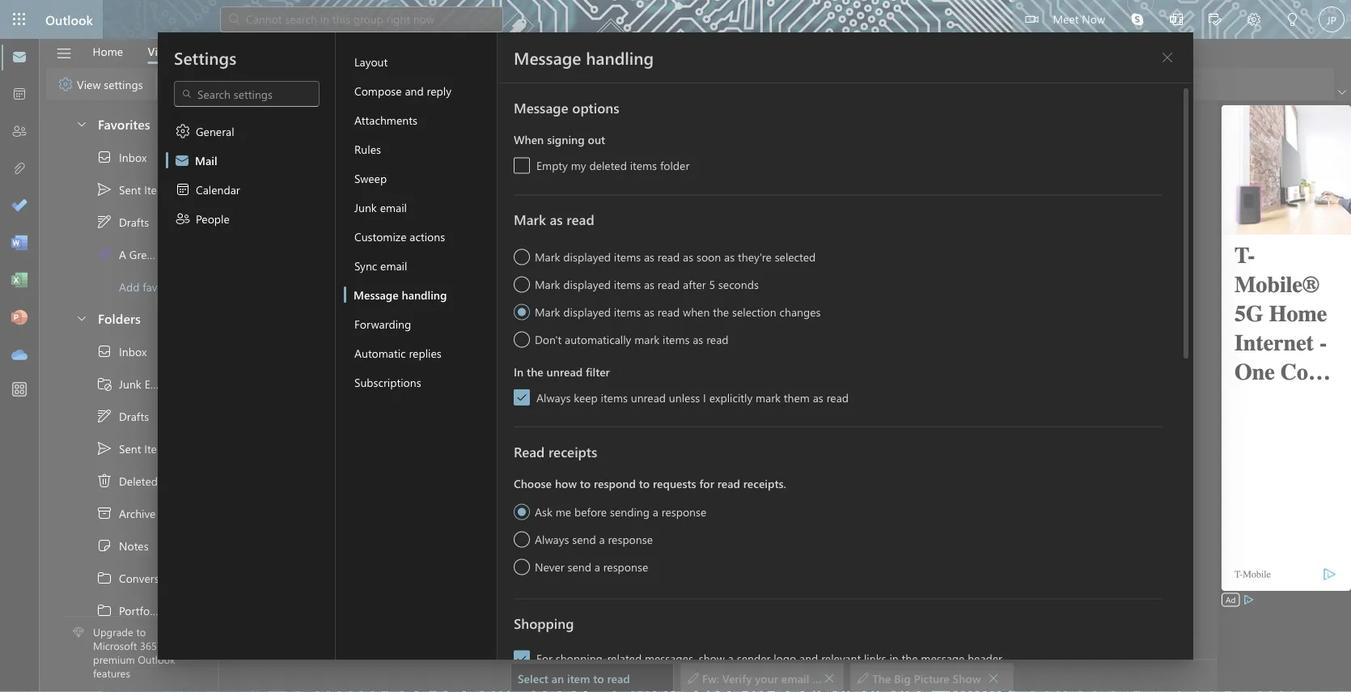 Task type: locate. For each thing, give the bounding box(es) containing it.
 up select
[[516, 653, 528, 664]]

messages,
[[645, 651, 696, 666]]

1 vertical spatial the
[[873, 670, 891, 685]]

rules
[[355, 141, 381, 156]]

1 vertical spatial message handling
[[354, 287, 447, 302]]

mark
[[514, 210, 546, 229], [535, 249, 561, 264], [535, 276, 561, 291], [535, 304, 561, 319]]

always
[[537, 390, 571, 405], [535, 531, 569, 546]]

1 drafts from the top
[[119, 214, 149, 229]]

application
[[0, 0, 1352, 692]]

0 vertical spatial view
[[148, 44, 173, 59]]

0 horizontal spatial message handling
[[354, 287, 447, 302]]

2  drafts from the top
[[96, 408, 149, 424]]

seconds
[[719, 276, 759, 291]]

0 horizontal spatial junk
[[119, 376, 141, 391]]

 for fw:
[[688, 672, 699, 684]]

1  tree item from the top
[[59, 206, 189, 238]]

 button
[[67, 108, 95, 138], [67, 303, 95, 333]]

email inside button
[[380, 200, 407, 214]]

don't automatically mark items as read
[[535, 331, 729, 346]]

1 horizontal spatial with
[[905, 411, 927, 426]]

 button left folders
[[67, 303, 95, 333]]

 for fw: verify your email for coupa supplier portal's the  button
[[824, 672, 835, 684]]

 up 
[[96, 214, 113, 230]]

send
[[301, 174, 326, 189]]

to right item
[[594, 670, 604, 685]]

0 vertical spatial 
[[96, 149, 113, 165]]

1  from the left
[[688, 672, 699, 684]]

 up 
[[175, 123, 191, 139]]

 for shopping
[[516, 653, 528, 664]]

1 horizontal spatial 
[[988, 672, 1000, 684]]

favorites tree item
[[59, 108, 189, 141]]

0 vertical spatial items
[[144, 182, 172, 197]]

1 horizontal spatial 5
[[709, 276, 716, 291]]

 sent items for 1st  tree item from the bottom
[[96, 440, 172, 457]]

0 vertical spatial the
[[713, 304, 729, 319]]


[[384, 130, 397, 143]]

email down 'logo'
[[782, 670, 810, 685]]

as up mark displayed items as read after 5 seconds
[[644, 249, 655, 264]]

when signing out
[[514, 132, 606, 147]]

select an item to read
[[518, 670, 630, 685]]

the inside reading pane main content
[[873, 670, 891, 685]]

1 horizontal spatial mark
[[756, 390, 781, 405]]

 button inside favorites tree item
[[67, 108, 95, 138]]

document
[[0, 0, 1352, 692]]

mark for mark as read
[[514, 210, 546, 229]]

message options element
[[514, 128, 1163, 174]]

show
[[699, 651, 725, 666]]

and inside tab panel
[[800, 651, 819, 666]]

0 vertical spatial cloud
[[278, 127, 314, 146]]

read up take
[[827, 390, 849, 405]]

upgrade to microsoft 365 with premium outlook features
[[93, 625, 180, 680]]


[[96, 246, 113, 262]]

calendar image
[[11, 87, 28, 103]]

 tree item down 1
[[59, 173, 189, 206]]

1 vertical spatial  tree item
[[59, 400, 189, 432]]

0 horizontal spatial 
[[57, 76, 74, 92]]

onedrive image
[[11, 347, 28, 363]]

cw button
[[230, 127, 269, 166]]

 for the
[[858, 672, 869, 684]]

 inside message handling tab panel
[[1162, 51, 1174, 64]]

always inside mark as read element
[[537, 390, 571, 405]]

 tree item down  junk email
[[59, 400, 189, 432]]

left-rail-appbar navigation
[[3, 39, 36, 374]]

0 vertical spatial 
[[96, 214, 113, 230]]

0 horizontal spatial 5
[[168, 214, 174, 229]]

send
[[572, 531, 596, 546], [568, 559, 592, 574]]

 down "in"
[[516, 392, 528, 403]]

email inside 'button'
[[329, 174, 356, 189]]

cloud right new
[[322, 338, 352, 352]]

2  from the top
[[96, 602, 113, 618]]

0 horizontal spatial unread
[[547, 364, 583, 379]]

1  tree item from the top
[[59, 562, 189, 594]]

2  inbox from the top
[[96, 343, 147, 359]]

 up upgrade
[[96, 602, 113, 618]]

people image
[[11, 124, 28, 140]]

deleted
[[590, 158, 627, 173]]

for
[[953, 411, 967, 426], [700, 476, 715, 491], [813, 670, 828, 685]]

 for  view settings
[[57, 76, 74, 92]]

 for 
[[96, 570, 113, 586]]

 inbox up  tree item
[[96, 343, 147, 359]]

for left coupa
[[813, 670, 828, 685]]

junk email
[[355, 200, 407, 214]]

cloud inside cloud watchers popup button
[[278, 127, 314, 146]]

response for never send a response
[[604, 559, 649, 574]]

2  tree item from the top
[[59, 432, 189, 465]]

0 vertical spatial send
[[572, 531, 596, 546]]

items for as
[[614, 249, 641, 264]]

items inside  deleted items
[[161, 473, 188, 488]]

drafts up  tree item
[[119, 214, 149, 229]]

always inside choose how to respond to requests for read receipts. option group
[[535, 531, 569, 546]]

0 vertical spatial message
[[514, 46, 582, 69]]

2 horizontal spatial  button
[[1155, 45, 1181, 70]]

choose
[[514, 476, 552, 491]]

settings
[[174, 46, 237, 69]]

email inside button
[[381, 258, 407, 273]]

compose and reply button
[[344, 76, 497, 105]]

1 horizontal spatial 
[[858, 672, 869, 684]]

handling
[[586, 46, 654, 69], [402, 287, 447, 302]]

for right requests
[[700, 476, 715, 491]]

items left 
[[144, 182, 172, 197]]

sweep button
[[344, 164, 497, 193]]

big
[[895, 670, 911, 685]]

 inside  fw: verify your email for coupa supplier portal
[[688, 672, 699, 684]]

 sent items inside the favorites tree
[[96, 181, 172, 197]]

0 vertical spatial outlook
[[45, 11, 93, 28]]

0 vertical spatial 5
[[168, 214, 174, 229]]

1  from the top
[[96, 570, 113, 586]]

outlook link
[[45, 0, 93, 39]]

message
[[921, 651, 965, 666]]

0 horizontal spatial with
[[160, 638, 180, 653]]

application containing settings
[[0, 0, 1352, 692]]

0 vertical spatial message handling
[[514, 46, 654, 69]]

items up  deleted items
[[144, 441, 172, 456]]

 tree item for 
[[59, 141, 189, 173]]

header.
[[968, 651, 1004, 666]]

reading pane main content
[[504, 101, 1218, 692]]


[[96, 149, 113, 165], [96, 343, 113, 359]]

 inside favorites tree item
[[75, 117, 88, 130]]

2  from the top
[[96, 408, 113, 424]]

0 vertical spatial  drafts
[[96, 214, 149, 230]]

 down links
[[858, 672, 869, 684]]

 drafts down  tree item
[[96, 408, 149, 424]]

1 horizontal spatial unread
[[631, 390, 666, 405]]

outlook right premium
[[138, 652, 175, 666]]

dialog
[[0, 0, 1352, 692]]

email right send on the left of the page
[[329, 174, 356, 189]]

1 vertical spatial  drafts
[[96, 408, 149, 424]]

1 vertical spatial inbox
[[119, 344, 147, 359]]

mark right rates
[[535, 276, 561, 291]]

sending
[[610, 504, 650, 519]]

 for favorites
[[75, 117, 88, 130]]

for right you
[[953, 411, 967, 426]]

response down always send a response
[[604, 559, 649, 574]]

 tree item up microsoft
[[59, 594, 189, 626]]

2 vertical spatial response
[[604, 559, 649, 574]]

1 horizontal spatial outlook
[[138, 652, 175, 666]]

 tree item up  junk email
[[59, 335, 189, 367]]

the right when
[[713, 304, 729, 319]]

0 horizontal spatial handling
[[402, 287, 447, 302]]

message handling heading
[[514, 46, 654, 69]]


[[96, 537, 113, 554]]

1 horizontal spatial handling
[[586, 46, 654, 69]]

as
[[550, 210, 563, 229], [644, 249, 655, 264], [683, 249, 694, 264], [724, 249, 735, 264], [644, 276, 655, 291], [644, 304, 655, 319], [693, 331, 704, 346], [813, 390, 824, 405]]

 inbox inside tree
[[96, 343, 147, 359]]

1  drafts from the top
[[96, 214, 149, 230]]

2  from the top
[[96, 440, 113, 457]]

 left folders
[[75, 311, 88, 324]]

message list section
[[220, 108, 572, 691]]

1  tree item from the top
[[59, 141, 189, 173]]

the right the in
[[902, 651, 918, 666]]

2  tree item from the top
[[59, 400, 189, 432]]

2 displayed from the top
[[564, 276, 611, 291]]

the left new
[[275, 338, 294, 352]]

unread left 'unless'
[[631, 390, 666, 405]]

 tree item
[[59, 206, 189, 238], [59, 400, 189, 432]]

1 inbox from the top
[[119, 150, 147, 165]]

outlook banner
[[0, 0, 1352, 39]]

0 vertical spatial displayed
[[564, 249, 611, 264]]

to
[[580, 476, 591, 491], [639, 476, 650, 491], [136, 625, 146, 639], [594, 670, 604, 685]]

home up " view settings" on the top of the page
[[93, 44, 123, 59]]

inbox up  junk email
[[119, 344, 147, 359]]

1 vertical spatial 
[[516, 653, 528, 664]]

 sent items inside tree
[[96, 440, 172, 457]]

me
[[556, 504, 572, 519]]

0 vertical spatial and
[[405, 83, 424, 98]]

automatic replies button
[[344, 338, 497, 367]]

0 vertical spatial drafts
[[119, 214, 149, 229]]

1 vertical spatial  button
[[67, 303, 95, 333]]

 down 
[[57, 76, 74, 92]]

unless
[[669, 390, 700, 405]]

0 vertical spatial with
[[905, 411, 927, 426]]

view left settings at left top
[[148, 44, 173, 59]]

a up never send a response
[[599, 531, 605, 546]]

 inside mark as read element
[[516, 392, 528, 403]]

1 vertical spatial sent
[[119, 441, 141, 456]]

outlook up "" button
[[45, 11, 93, 28]]

1 vertical spatial view
[[77, 76, 101, 91]]

items for after
[[614, 276, 641, 291]]

0 vertical spatial  sent items
[[96, 181, 172, 197]]

always for always keep items unread unless i explicitly mark them as read
[[537, 390, 571, 405]]

email for junk email
[[380, 200, 407, 214]]

portal
[[913, 670, 943, 685]]

with left you
[[905, 411, 927, 426]]

drafts down  junk email
[[119, 409, 149, 424]]

1 vertical spatial message
[[514, 98, 569, 117]]

unread left filter
[[547, 364, 583, 379]]

1  button from the top
[[67, 108, 95, 138]]

1 vertical spatial 
[[96, 408, 113, 424]]

select
[[518, 670, 549, 685]]

2  sent items from the top
[[96, 440, 172, 457]]

always up never
[[535, 531, 569, 546]]

picture
[[914, 670, 950, 685]]

view inside view 'button'
[[148, 44, 173, 59]]

 inside  the big picture show 
[[858, 672, 869, 684]]

2 vertical spatial watchers
[[355, 338, 402, 352]]

read left receipts.
[[718, 476, 741, 491]]


[[1162, 51, 1174, 64], [824, 672, 835, 684], [988, 672, 1000, 684]]

read inside button
[[607, 670, 630, 685]]

1 vertical spatial and
[[800, 651, 819, 666]]

the down links
[[873, 670, 891, 685]]

send right never
[[568, 559, 592, 574]]

view left settings
[[77, 76, 101, 91]]

watchers left the 
[[318, 127, 374, 146]]

12:01 pm
[[430, 339, 468, 352]]

attachments button
[[344, 105, 497, 134]]

1  from the top
[[516, 392, 528, 403]]

mail image
[[11, 49, 28, 66]]

related
[[607, 651, 642, 666]]

2 vertical spatial the
[[902, 651, 918, 666]]

0 vertical spatial  inbox
[[96, 149, 147, 165]]

compose
[[355, 83, 402, 98]]

junk down 
[[355, 200, 377, 214]]

archive
[[119, 506, 156, 521]]

0 vertical spatial watchers
[[318, 127, 374, 146]]

 down 
[[96, 570, 113, 586]]

mark up the behind
[[535, 249, 561, 264]]

 inbox inside the favorites tree
[[96, 149, 147, 165]]

1 vertical spatial for
[[700, 476, 715, 491]]

favorites
[[98, 115, 150, 132]]

mark for mark displayed items as read after 5 seconds
[[535, 276, 561, 291]]

 button
[[377, 129, 403, 147]]

 fw: verify your email for coupa supplier portal
[[688, 670, 943, 685]]

mark
[[635, 331, 660, 346], [756, 390, 781, 405]]

shopping-
[[556, 651, 607, 666]]


[[96, 570, 113, 586], [96, 602, 113, 618]]

items right deleted at the bottom of page
[[161, 473, 188, 488]]

fw:
[[703, 670, 720, 685]]

tree
[[59, 335, 189, 659]]

 inside tree
[[96, 408, 113, 424]]

the new cloud watchers group is ready
[[275, 338, 479, 352]]

for inside option group
[[700, 476, 715, 491]]

junk inside  junk email
[[119, 376, 141, 391]]

 drafts up  tree item
[[96, 214, 149, 230]]

never
[[535, 559, 565, 574]]

home
[[93, 44, 123, 59], [352, 272, 384, 287]]

5 inside the  tree item
[[168, 214, 174, 229]]

respond
[[594, 476, 636, 491]]

email
[[329, 174, 356, 189], [380, 200, 407, 214], [381, 258, 407, 273], [782, 670, 810, 685]]

folders tree item
[[59, 303, 189, 335]]

0 horizontal spatial mark
[[635, 331, 660, 346]]

2  from the top
[[516, 653, 528, 664]]

0 vertical spatial 
[[57, 76, 74, 92]]

items for i
[[601, 390, 628, 405]]

outlook right take
[[860, 411, 902, 426]]

response down sending
[[608, 531, 653, 546]]

for shopping-related messages, show a sender logo and relevant links in the message header.
[[537, 651, 1004, 666]]

0 vertical spatial response
[[662, 504, 707, 519]]

2  from the left
[[858, 672, 869, 684]]

0 horizontal spatial 
[[688, 672, 699, 684]]

1  sent items from the top
[[96, 181, 172, 197]]

items
[[144, 182, 172, 197], [144, 441, 172, 456], [161, 473, 188, 488]]

 tree item up deleted at the bottom of page
[[59, 432, 189, 465]]

send for never
[[568, 559, 592, 574]]

 inbox down favorites tree item
[[96, 149, 147, 165]]

tab list
[[80, 39, 233, 64]]

email up customize actions
[[380, 200, 407, 214]]

0 vertical spatial for
[[953, 411, 967, 426]]

forwarding
[[355, 316, 411, 331]]

mark displayed items as read after 5 seconds
[[535, 276, 759, 291]]

0 vertical spatial always
[[537, 390, 571, 405]]

read up mark displayed items as read after 5 seconds
[[658, 249, 680, 264]]

unread
[[547, 364, 583, 379], [631, 390, 666, 405]]

2 horizontal spatial for
[[953, 411, 967, 426]]

cloud watchers up 'send email'
[[278, 127, 374, 146]]

 tree item
[[59, 173, 189, 206], [59, 432, 189, 465]]

1 vertical spatial always
[[535, 531, 569, 546]]

receipts.
[[744, 476, 787, 491]]

1 vertical spatial home
[[352, 272, 384, 287]]

 tree item
[[59, 562, 189, 594], [59, 594, 189, 626]]

2 vertical spatial message
[[354, 287, 399, 302]]

 button
[[359, 164, 392, 200]]

 down 
[[96, 408, 113, 424]]

1 vertical spatial unread
[[631, 390, 666, 405]]

in the unread filter
[[514, 364, 610, 379]]

2 inbox from the top
[[119, 344, 147, 359]]

mark up going
[[756, 390, 781, 405]]

 sent items up deleted at the bottom of page
[[96, 440, 172, 457]]

read down related
[[607, 670, 630, 685]]

5 left the 
[[168, 214, 174, 229]]

explicitly
[[710, 390, 753, 405]]

1 sent from the top
[[119, 182, 141, 197]]

1 vertical spatial drafts
[[119, 409, 149, 424]]

 up 
[[96, 181, 113, 197]]

you're going places. take outlook with you for free.
[[729, 411, 993, 426]]

1  from the top
[[96, 181, 113, 197]]

 down favorites tree item
[[96, 149, 113, 165]]

displayed for mark displayed items as read as soon as they're selected
[[564, 249, 611, 264]]

2  tree item from the top
[[59, 594, 189, 626]]

1 vertical spatial 
[[175, 123, 191, 139]]

1 horizontal spatial  button
[[983, 667, 1005, 689]]

0 horizontal spatial view
[[77, 76, 101, 91]]

always down in the unread filter
[[537, 390, 571, 405]]

1 displayed from the top
[[564, 249, 611, 264]]

email right sync on the top of the page
[[381, 258, 407, 273]]

0 horizontal spatial 
[[824, 672, 835, 684]]

message up message options
[[514, 46, 582, 69]]

as left soon
[[683, 249, 694, 264]]

set your advertising preferences image
[[1243, 593, 1256, 606]]

0 vertical spatial  button
[[67, 108, 95, 138]]

junk right 
[[119, 376, 141, 391]]

0 horizontal spatial the
[[527, 364, 544, 379]]

 inside settings tab list
[[175, 123, 191, 139]]

 inside folders "tree item"
[[75, 311, 88, 324]]

 tree item
[[59, 141, 189, 173], [59, 335, 189, 367]]

tab list containing home
[[80, 39, 233, 64]]

view
[[148, 44, 173, 59], [77, 76, 101, 91]]

1 vertical spatial junk
[[119, 376, 141, 391]]

1 vertical spatial 5
[[709, 276, 716, 291]]

powerpoint image
[[11, 310, 28, 326]]

0 horizontal spatial home
[[93, 44, 123, 59]]

soon
[[697, 249, 721, 264]]

1 vertical spatial displayed
[[564, 276, 611, 291]]

 sent items left 
[[96, 181, 172, 197]]

1 horizontal spatial 
[[175, 123, 191, 139]]

and up  fw: verify your email for coupa supplier portal
[[800, 651, 819, 666]]

read left when
[[658, 304, 680, 319]]

0 vertical spatial junk
[[355, 200, 377, 214]]

them
[[784, 390, 810, 405]]

1 horizontal spatial view
[[148, 44, 173, 59]]

send down before
[[572, 531, 596, 546]]

 junk email
[[96, 376, 171, 392]]

1 vertical spatial with
[[160, 638, 180, 653]]

with
[[905, 411, 927, 426], [160, 638, 180, 653]]

1 vertical spatial 
[[96, 343, 113, 359]]

0 vertical spatial 
[[96, 181, 113, 197]]

handling up "options"
[[586, 46, 654, 69]]

 tree item down favorites on the top left
[[59, 141, 189, 173]]

meet now
[[1053, 11, 1106, 26]]

2  button from the top
[[67, 303, 95, 333]]

0 vertical spatial mark
[[635, 331, 660, 346]]

response down requests
[[662, 504, 707, 519]]

0 vertical spatial 
[[516, 392, 528, 403]]

0 vertical spatial the
[[275, 338, 294, 352]]

document containing settings
[[0, 0, 1352, 692]]

handling down sync email button
[[402, 287, 447, 302]]

meet
[[1053, 11, 1079, 26]]

as down empty
[[550, 210, 563, 229]]

 tree item up 
[[59, 206, 189, 238]]

2 vertical spatial for
[[813, 670, 828, 685]]

2 horizontal spatial outlook
[[860, 411, 902, 426]]

0 horizontal spatial and
[[405, 83, 424, 98]]

0 vertical spatial sent
[[119, 182, 141, 197]]

behind
[[536, 272, 572, 287]]

1  from the top
[[75, 117, 88, 130]]

 button inside folders "tree item"
[[67, 303, 95, 333]]

items inside the favorites tree
[[144, 182, 172, 197]]

 left fw:
[[688, 672, 699, 684]]

mark down mark displayed items as read when the selection changes
[[635, 331, 660, 346]]

watchers down forwarding at the top left of the page
[[355, 338, 402, 352]]

to down portfolio
[[136, 625, 146, 639]]

portfolio
[[119, 603, 162, 618]]

with right 365
[[160, 638, 180, 653]]

1 vertical spatial 
[[96, 440, 113, 457]]

1 horizontal spatial junk
[[355, 200, 377, 214]]

2 vertical spatial displayed
[[564, 304, 611, 319]]

email for sync email
[[381, 258, 407, 273]]

cloud right cw
[[278, 127, 314, 146]]

home inside button
[[93, 44, 123, 59]]

1  from the top
[[96, 149, 113, 165]]

2  tree item from the top
[[59, 335, 189, 367]]

 up 
[[96, 343, 113, 359]]

 button for favorites
[[67, 108, 95, 138]]

 tree item for 
[[59, 335, 189, 367]]

cloud watchers image
[[230, 127, 269, 166]]

2 sent from the top
[[119, 441, 141, 456]]

as right them
[[813, 390, 824, 405]]

and
[[405, 83, 424, 98], [800, 651, 819, 666]]

outlook inside upgrade to microsoft 365 with premium outlook features
[[138, 652, 175, 666]]

for
[[537, 651, 553, 666]]

2 horizontal spatial 
[[1162, 51, 1174, 64]]

choose how to respond to requests for read receipts.
[[514, 476, 787, 491]]

1
[[169, 150, 174, 165]]

1 horizontal spatial message handling
[[514, 46, 654, 69]]

outlook
[[45, 11, 93, 28], [860, 411, 902, 426], [138, 652, 175, 666]]

0 vertical spatial 
[[96, 570, 113, 586]]

1  from the top
[[96, 214, 113, 230]]

1 vertical spatial send
[[568, 559, 592, 574]]

1 vertical spatial  sent items
[[96, 440, 172, 457]]

sent up  tree item
[[119, 441, 141, 456]]

 inside the favorites tree
[[96, 214, 113, 230]]

mark for mark displayed items as read as soon as they're selected
[[535, 249, 561, 264]]

 inside  the big picture show 
[[988, 672, 1000, 684]]

junk inside button
[[355, 200, 377, 214]]

message down sync email
[[354, 287, 399, 302]]


[[174, 152, 190, 168]]

1  inbox from the top
[[96, 149, 147, 165]]

cloud
[[278, 127, 314, 146], [275, 321, 305, 336], [322, 338, 352, 352]]

2  from the top
[[75, 311, 88, 324]]

signing
[[547, 132, 585, 147]]

3 displayed from the top
[[564, 304, 611, 319]]

1 horizontal spatial home
[[352, 272, 384, 287]]



Task type: describe. For each thing, give the bounding box(es) containing it.

[[1026, 13, 1039, 26]]

response for always send a response
[[608, 531, 653, 546]]

read receipts
[[514, 442, 598, 461]]

don't
[[535, 331, 562, 346]]

 for  portfolio
[[96, 602, 113, 618]]

pm
[[453, 339, 468, 352]]

 tree item
[[59, 465, 189, 497]]

 button inside message handling tab panel
[[1155, 45, 1181, 70]]

365
[[140, 638, 157, 653]]

-
[[431, 272, 435, 287]]

message handling inside button
[[354, 287, 447, 302]]

item
[[567, 670, 590, 685]]

 tree item for 
[[59, 206, 189, 238]]

 tree item
[[59, 497, 189, 529]]

email inside reading pane main content
[[782, 670, 810, 685]]

add
[[119, 279, 140, 294]]

requests
[[653, 476, 697, 491]]

help button
[[185, 39, 233, 64]]

never send a response
[[535, 559, 649, 574]]

 inside the favorites tree
[[96, 181, 113, 197]]

message for in the unread filter
[[514, 46, 582, 69]]

1 vertical spatial items
[[144, 441, 172, 456]]

outlook inside banner
[[45, 11, 93, 28]]

upgrade
[[93, 625, 133, 639]]

customize actions
[[355, 229, 445, 244]]

 for the  button within message handling tab panel
[[1162, 51, 1174, 64]]

 button
[[48, 40, 80, 67]]

my
[[571, 158, 586, 173]]

mobile®
[[286, 272, 332, 287]]

layout group
[[261, 68, 420, 97]]

changes
[[780, 304, 821, 319]]

they're
[[738, 249, 772, 264]]

cloud watchers button
[[275, 127, 374, 148]]

places.
[[797, 411, 831, 426]]

as down mark displayed items as read as soon as they're selected
[[644, 276, 655, 291]]

sent inside the favorites tree
[[119, 182, 141, 197]]

t-
[[275, 272, 286, 287]]

deleted
[[119, 473, 158, 488]]

more apps image
[[11, 382, 28, 398]]

calendar
[[196, 182, 240, 197]]

1 vertical spatial the
[[527, 364, 544, 379]]

settings tab list
[[158, 32, 336, 660]]

rising
[[471, 272, 502, 287]]

 button for the big picture show
[[983, 667, 1005, 689]]

read inside option group
[[718, 476, 741, 491]]

always for always send a response
[[535, 531, 569, 546]]

tree containing 
[[59, 335, 189, 659]]

to inside select an item to read button
[[594, 670, 604, 685]]

home button
[[81, 39, 135, 64]]

message handling tab panel
[[498, 32, 1194, 688]]

mail
[[195, 153, 217, 168]]

 inside the favorites tree
[[96, 149, 113, 165]]

links
[[864, 651, 887, 666]]

add favorite
[[119, 279, 180, 294]]

watchers inside popup button
[[318, 127, 374, 146]]

1  tree item from the top
[[59, 173, 189, 206]]

5 inside mark as read element
[[709, 276, 716, 291]]

cw
[[239, 138, 260, 155]]

always keep items unread unless i explicitly mark them as read
[[537, 390, 849, 405]]

rates
[[505, 272, 533, 287]]

 tree item
[[59, 529, 189, 562]]

settings
[[104, 76, 143, 91]]

cloud watchers inside message list no conversations selected "list box"
[[275, 321, 356, 336]]

sweep
[[355, 170, 387, 185]]

folders
[[98, 309, 141, 326]]

a right show
[[728, 651, 734, 666]]

displayed for mark displayed items as read when the selection changes
[[564, 304, 611, 319]]

to do image
[[11, 198, 28, 214]]

 button for folders
[[67, 303, 95, 333]]

layout
[[355, 54, 388, 69]]

 for in the unread filter
[[516, 392, 528, 403]]

keep
[[574, 390, 598, 405]]

selection
[[733, 304, 777, 319]]

1 horizontal spatial for
[[813, 670, 828, 685]]

cloud watchers inside popup button
[[278, 127, 374, 146]]

2  from the top
[[96, 343, 113, 359]]

attachments
[[355, 112, 418, 127]]

subscriptions
[[355, 374, 421, 389]]

drafts inside the favorites tree
[[119, 214, 149, 229]]

read left after
[[658, 276, 680, 291]]

message options
[[514, 98, 620, 117]]

displayed for mark displayed items as read after 5 seconds
[[564, 276, 611, 291]]

and inside button
[[405, 83, 424, 98]]

how
[[555, 476, 577, 491]]

5g
[[335, 272, 349, 287]]

outlook inside reading pane main content
[[860, 411, 902, 426]]

 for folders
[[75, 311, 88, 324]]

read down when
[[707, 331, 729, 346]]

1 vertical spatial mark
[[756, 390, 781, 405]]

excel image
[[11, 273, 28, 289]]

verify
[[723, 670, 752, 685]]

 portfolio
[[96, 602, 162, 618]]

email
[[145, 376, 171, 391]]

 deleted items
[[96, 473, 188, 489]]

junk email button
[[344, 193, 497, 222]]

with inside upgrade to microsoft 365 with premium outlook features
[[160, 638, 180, 653]]

message list no conversations selected list box
[[220, 248, 572, 691]]

 drafts inside the favorites tree
[[96, 214, 149, 230]]

dialog containing settings
[[0, 0, 1352, 692]]

free.
[[971, 411, 993, 426]]

subscriptions button
[[344, 367, 497, 397]]

when
[[683, 304, 710, 319]]

 view settings
[[57, 76, 143, 92]]

home inside message list no conversations selected "list box"
[[352, 272, 384, 287]]

mark for mark displayed items as read when the selection changes
[[535, 304, 561, 319]]

2 drafts from the top
[[119, 409, 149, 424]]

word image
[[11, 236, 28, 252]]

relevant
[[822, 651, 861, 666]]

1 vertical spatial watchers
[[309, 321, 356, 336]]

read down my
[[567, 210, 595, 229]]

items inside message options element
[[630, 158, 657, 173]]

show
[[953, 670, 981, 685]]

an
[[552, 670, 564, 685]]

settings heading
[[174, 46, 237, 69]]

1 horizontal spatial the
[[713, 304, 729, 319]]

 tree item
[[59, 238, 189, 270]]

view inside " view settings"
[[77, 76, 101, 91]]

a right sending
[[653, 504, 659, 519]]

options
[[572, 98, 620, 117]]

ask me before sending a response
[[535, 504, 707, 519]]

as down when
[[693, 331, 704, 346]]

send for always
[[572, 531, 596, 546]]

automatically
[[565, 331, 632, 346]]

a down always send a response
[[595, 559, 600, 574]]

automatic replies
[[355, 345, 442, 360]]


[[368, 174, 384, 190]]

with inside reading pane main content
[[905, 411, 927, 426]]

customize actions button
[[344, 222, 497, 251]]

folder
[[660, 158, 690, 173]]

 tree item
[[59, 367, 189, 400]]

 inside tree
[[96, 440, 113, 457]]

items for when
[[614, 304, 641, 319]]

automatic
[[355, 345, 406, 360]]

customize
[[355, 229, 407, 244]]

favorite
[[143, 279, 180, 294]]

going
[[763, 411, 793, 426]]

2 vertical spatial cloud
[[322, 338, 352, 352]]


[[96, 473, 113, 489]]

is
[[440, 338, 448, 352]]

as right soon
[[724, 249, 735, 264]]

the inside message list no conversations selected "list box"
[[275, 338, 294, 352]]

1 vertical spatial cloud
[[275, 321, 305, 336]]

0 vertical spatial unread
[[547, 364, 583, 379]]

sync email
[[355, 258, 407, 273]]

notes
[[119, 538, 149, 553]]

 button for fw: verify your email for coupa supplier portal
[[824, 667, 835, 689]]

view button
[[136, 39, 185, 64]]

premium features image
[[73, 627, 84, 638]]

ask
[[535, 504, 553, 519]]

Search settings search field
[[193, 86, 303, 102]]

 archive
[[96, 505, 156, 521]]

coupa
[[831, 670, 864, 685]]

empty
[[537, 158, 568, 173]]

to right "respond"
[[639, 476, 650, 491]]

favorites tree
[[59, 102, 189, 303]]

to inside upgrade to microsoft 365 with premium outlook features
[[136, 625, 146, 639]]

add favorite tree item
[[59, 270, 189, 303]]

inbox inside the favorites tree
[[119, 150, 147, 165]]

handling inside tab panel
[[586, 46, 654, 69]]

to right how
[[580, 476, 591, 491]]

mark as read element
[[514, 240, 1163, 406]]

 drafts inside tree
[[96, 408, 149, 424]]

layout button
[[344, 47, 497, 76]]

rules button
[[344, 134, 497, 164]]

 tree item for 
[[59, 400, 189, 432]]

handling inside button
[[402, 287, 447, 302]]

email for send email
[[329, 174, 356, 189]]

message inside button
[[354, 287, 399, 302]]

forwarding button
[[344, 309, 497, 338]]

message for 
[[514, 98, 569, 117]]

inbox inside tree
[[119, 344, 147, 359]]

 for 
[[175, 123, 191, 139]]

as down mark displayed items as read after 5 seconds
[[644, 304, 655, 319]]

2 horizontal spatial the
[[902, 651, 918, 666]]

read
[[514, 442, 545, 461]]

files image
[[11, 161, 28, 177]]

 sent items for 1st  tree item
[[96, 181, 172, 197]]

choose how to respond to requests for read receipts. option group
[[514, 472, 1163, 578]]

message handling inside tab panel
[[514, 46, 654, 69]]



Task type: vqa. For each thing, say whether or not it's contained in the screenshot.
the middle Message
yes



